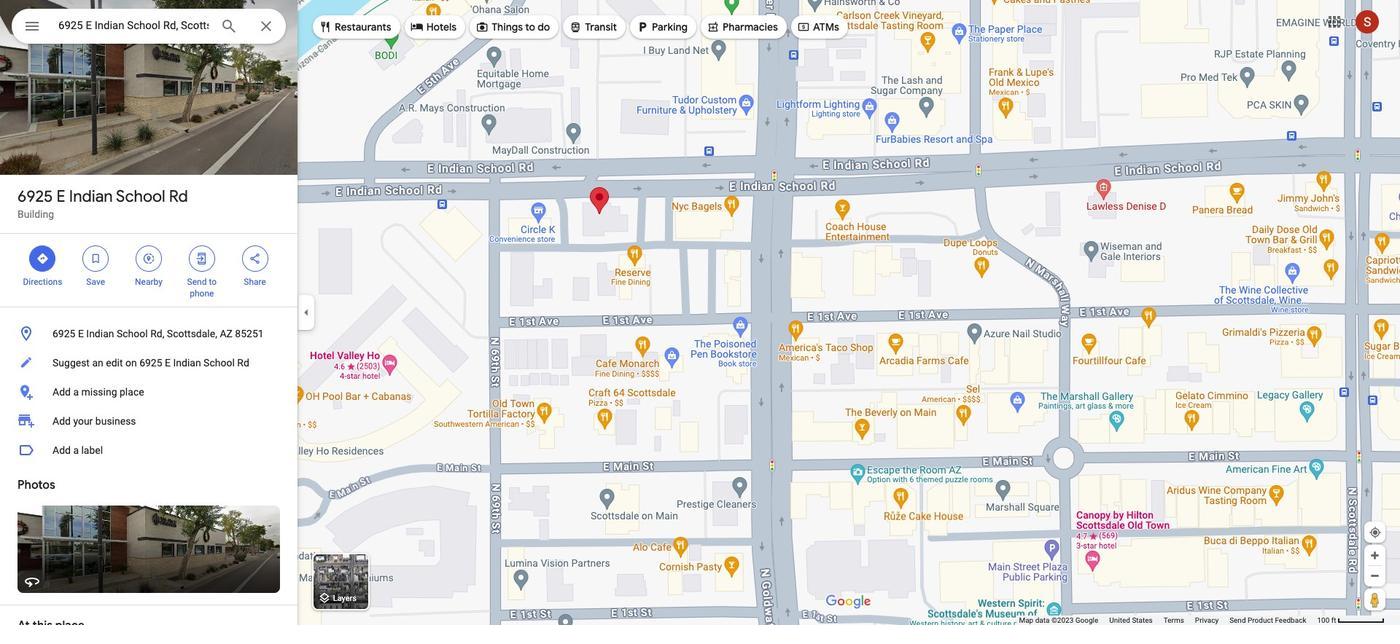 Task type: describe. For each thing, give the bounding box(es) containing it.
az
[[220, 328, 233, 340]]

rd,
[[150, 328, 164, 340]]

hotels
[[426, 20, 457, 34]]

united
[[1110, 617, 1131, 625]]

rd inside 6925 e indian school rd building
[[169, 187, 188, 207]]

send for send to phone
[[187, 277, 207, 287]]

privacy
[[1195, 617, 1219, 625]]

6925 inside suggest an edit on 6925 e indian school rd "button"
[[139, 357, 162, 369]]

 search field
[[12, 9, 286, 47]]


[[636, 19, 649, 35]]

missing
[[81, 387, 117, 398]]

©2023
[[1052, 617, 1074, 625]]

to inside  things to do
[[525, 20, 535, 34]]

add your business
[[53, 416, 136, 427]]

privacy button
[[1195, 616, 1219, 626]]

send product feedback button
[[1230, 616, 1307, 626]]

feedback
[[1275, 617, 1307, 625]]

e for rd
[[57, 187, 65, 207]]

100
[[1318, 617, 1330, 625]]

send to phone
[[187, 277, 217, 299]]

states
[[1132, 617, 1153, 625]]

united states button
[[1110, 616, 1153, 626]]

 pharmacies
[[707, 19, 778, 35]]

actions for 6925 e indian school rd region
[[0, 234, 298, 307]]

e for rd,
[[78, 328, 84, 340]]

place
[[120, 387, 144, 398]]

suggest an edit on 6925 e indian school rd button
[[0, 349, 298, 378]]

nearby
[[135, 277, 163, 287]]

add a label button
[[0, 436, 298, 465]]

product
[[1248, 617, 1274, 625]]

school for rd,
[[117, 328, 148, 340]]

85251
[[235, 328, 264, 340]]


[[142, 251, 155, 267]]

suggest an edit on 6925 e indian school rd
[[53, 357, 249, 369]]

to inside the send to phone
[[209, 277, 217, 287]]

 parking
[[636, 19, 688, 35]]

 hotels
[[410, 19, 457, 35]]

data
[[1036, 617, 1050, 625]]

label
[[81, 445, 103, 457]]

add for add a label
[[53, 445, 71, 457]]

a for missing
[[73, 387, 79, 398]]

directions
[[23, 277, 62, 287]]

add your business link
[[0, 407, 298, 436]]

 things to do
[[476, 19, 550, 35]]

building
[[18, 209, 54, 220]]

restaurants
[[335, 20, 391, 34]]


[[410, 19, 424, 35]]

6925 E Indian School Rd, Scottsdale, AZ 85251 field
[[12, 9, 286, 44]]


[[569, 19, 582, 35]]

scottsdale,
[[167, 328, 217, 340]]


[[248, 251, 262, 267]]

pharmacies
[[723, 20, 778, 34]]

phone
[[190, 289, 214, 299]]

school for rd
[[116, 187, 165, 207]]

map data ©2023 google
[[1019, 617, 1099, 625]]

google
[[1076, 617, 1099, 625]]

collapse side panel image
[[298, 305, 314, 321]]


[[476, 19, 489, 35]]

google account: sheryl atherton  
(sheryl.atherton@adept.ai) image
[[1356, 10, 1379, 33]]

united states
[[1110, 617, 1153, 625]]

zoom in image
[[1370, 551, 1381, 562]]

none field inside 6925 e indian school rd, scottsdale, az 85251 field
[[58, 17, 209, 34]]


[[195, 251, 208, 267]]

show street view coverage image
[[1365, 589, 1386, 611]]

layers
[[333, 595, 357, 604]]

share
[[244, 277, 266, 287]]

save
[[86, 277, 105, 287]]

send for send product feedback
[[1230, 617, 1246, 625]]



Task type: vqa. For each thing, say whether or not it's contained in the screenshot.
map data ©2023 google
yes



Task type: locate. For each thing, give the bounding box(es) containing it.
rd inside "button"
[[237, 357, 249, 369]]

None field
[[58, 17, 209, 34]]

6925 right on
[[139, 357, 162, 369]]

add for add a missing place
[[53, 387, 71, 398]]

send inside the send to phone
[[187, 277, 207, 287]]

indian down scottsdale,
[[173, 357, 201, 369]]

footer
[[1019, 616, 1318, 626]]

footer inside google maps element
[[1019, 616, 1318, 626]]

6925 inside the 6925 e indian school rd, scottsdale, az 85251 'button'
[[53, 328, 75, 340]]

school inside 'button'
[[117, 328, 148, 340]]

0 horizontal spatial send
[[187, 277, 207, 287]]

photos
[[18, 479, 55, 493]]

to
[[525, 20, 535, 34], [209, 277, 217, 287]]

add for add your business
[[53, 416, 71, 427]]

show your location image
[[1369, 527, 1382, 540]]

on
[[125, 357, 137, 369]]

1 a from the top
[[73, 387, 79, 398]]

school left 'rd,'
[[117, 328, 148, 340]]

1 horizontal spatial e
[[78, 328, 84, 340]]

2 horizontal spatial e
[[165, 357, 171, 369]]

indian
[[69, 187, 113, 207], [86, 328, 114, 340], [173, 357, 201, 369]]

1 vertical spatial 6925
[[53, 328, 75, 340]]

do
[[538, 20, 550, 34]]

add a missing place button
[[0, 378, 298, 407]]

school up 
[[116, 187, 165, 207]]

e inside "button"
[[165, 357, 171, 369]]

2 vertical spatial 6925
[[139, 357, 162, 369]]

0 vertical spatial to
[[525, 20, 535, 34]]

6925 e indian school rd building
[[18, 187, 188, 220]]

 restaurants
[[319, 19, 391, 35]]

an
[[92, 357, 103, 369]]

1 horizontal spatial to
[[525, 20, 535, 34]]

1 add from the top
[[53, 387, 71, 398]]

 button
[[12, 9, 53, 47]]

6925
[[18, 187, 53, 207], [53, 328, 75, 340], [139, 357, 162, 369]]

0 vertical spatial send
[[187, 277, 207, 287]]

terms button
[[1164, 616, 1184, 626]]

indian up 'an'
[[86, 328, 114, 340]]

a
[[73, 387, 79, 398], [73, 445, 79, 457]]

add
[[53, 387, 71, 398], [53, 416, 71, 427], [53, 445, 71, 457]]

ft
[[1332, 617, 1337, 625]]

terms
[[1164, 617, 1184, 625]]

1 vertical spatial e
[[78, 328, 84, 340]]

zoom out image
[[1370, 571, 1381, 582]]

add a missing place
[[53, 387, 144, 398]]

0 vertical spatial add
[[53, 387, 71, 398]]

footer containing map data ©2023 google
[[1019, 616, 1318, 626]]


[[23, 16, 41, 36]]

e
[[57, 187, 65, 207], [78, 328, 84, 340], [165, 357, 171, 369]]

6925 up building
[[18, 187, 53, 207]]

2 a from the top
[[73, 445, 79, 457]]

2 vertical spatial e
[[165, 357, 171, 369]]

 atms
[[797, 19, 839, 35]]

6925 e indian school rd, scottsdale, az 85251
[[53, 328, 264, 340]]

rd
[[169, 187, 188, 207], [237, 357, 249, 369]]

6925 inside 6925 e indian school rd building
[[18, 187, 53, 207]]

your
[[73, 416, 93, 427]]

suggest
[[53, 357, 90, 369]]

send left the product
[[1230, 617, 1246, 625]]

1 horizontal spatial send
[[1230, 617, 1246, 625]]

indian inside 6925 e indian school rd building
[[69, 187, 113, 207]]

100 ft button
[[1318, 617, 1385, 625]]

1 vertical spatial a
[[73, 445, 79, 457]]

business
[[95, 416, 136, 427]]

0 horizontal spatial to
[[209, 277, 217, 287]]

2 add from the top
[[53, 416, 71, 427]]

0 horizontal spatial rd
[[169, 187, 188, 207]]

6925 e indian school rd main content
[[0, 0, 298, 626]]


[[36, 251, 49, 267]]

send inside button
[[1230, 617, 1246, 625]]

atms
[[813, 20, 839, 34]]

 transit
[[569, 19, 617, 35]]

2 vertical spatial add
[[53, 445, 71, 457]]

add left label
[[53, 445, 71, 457]]

add down suggest
[[53, 387, 71, 398]]

parking
[[652, 20, 688, 34]]

school
[[116, 187, 165, 207], [117, 328, 148, 340], [204, 357, 235, 369]]


[[89, 251, 102, 267]]


[[797, 19, 810, 35]]

6925 for rd
[[18, 187, 53, 207]]

add a label
[[53, 445, 103, 457]]

things
[[492, 20, 523, 34]]

school inside 6925 e indian school rd building
[[116, 187, 165, 207]]

a left label
[[73, 445, 79, 457]]

school down az on the left bottom
[[204, 357, 235, 369]]

3 add from the top
[[53, 445, 71, 457]]

edit
[[106, 357, 123, 369]]

school inside "button"
[[204, 357, 235, 369]]

add left your
[[53, 416, 71, 427]]

1 horizontal spatial rd
[[237, 357, 249, 369]]

100 ft
[[1318, 617, 1337, 625]]

indian for rd
[[69, 187, 113, 207]]

transit
[[585, 20, 617, 34]]

indian for rd,
[[86, 328, 114, 340]]

6925 e indian school rd, scottsdale, az 85251 button
[[0, 319, 298, 349]]

indian inside suggest an edit on 6925 e indian school rd "button"
[[173, 357, 201, 369]]

0 vertical spatial indian
[[69, 187, 113, 207]]

0 vertical spatial school
[[116, 187, 165, 207]]

to up phone
[[209, 277, 217, 287]]

1 vertical spatial indian
[[86, 328, 114, 340]]

0 vertical spatial rd
[[169, 187, 188, 207]]

0 vertical spatial a
[[73, 387, 79, 398]]

1 vertical spatial rd
[[237, 357, 249, 369]]

to left do
[[525, 20, 535, 34]]

send up phone
[[187, 277, 207, 287]]

map
[[1019, 617, 1034, 625]]

1 vertical spatial to
[[209, 277, 217, 287]]

1 vertical spatial send
[[1230, 617, 1246, 625]]

6925 up suggest
[[53, 328, 75, 340]]

6925 for rd,
[[53, 328, 75, 340]]

0 vertical spatial 6925
[[18, 187, 53, 207]]

e inside 6925 e indian school rd building
[[57, 187, 65, 207]]

e inside 'button'
[[78, 328, 84, 340]]

2 vertical spatial indian
[[173, 357, 201, 369]]

indian inside the 6925 e indian school rd, scottsdale, az 85251 'button'
[[86, 328, 114, 340]]

a for label
[[73, 445, 79, 457]]

a left the missing
[[73, 387, 79, 398]]

0 horizontal spatial e
[[57, 187, 65, 207]]

0 vertical spatial e
[[57, 187, 65, 207]]

send
[[187, 277, 207, 287], [1230, 617, 1246, 625]]

google maps element
[[0, 0, 1400, 626]]

send product feedback
[[1230, 617, 1307, 625]]

2 vertical spatial school
[[204, 357, 235, 369]]


[[707, 19, 720, 35]]

indian up 
[[69, 187, 113, 207]]

1 vertical spatial add
[[53, 416, 71, 427]]

1 vertical spatial school
[[117, 328, 148, 340]]


[[319, 19, 332, 35]]



